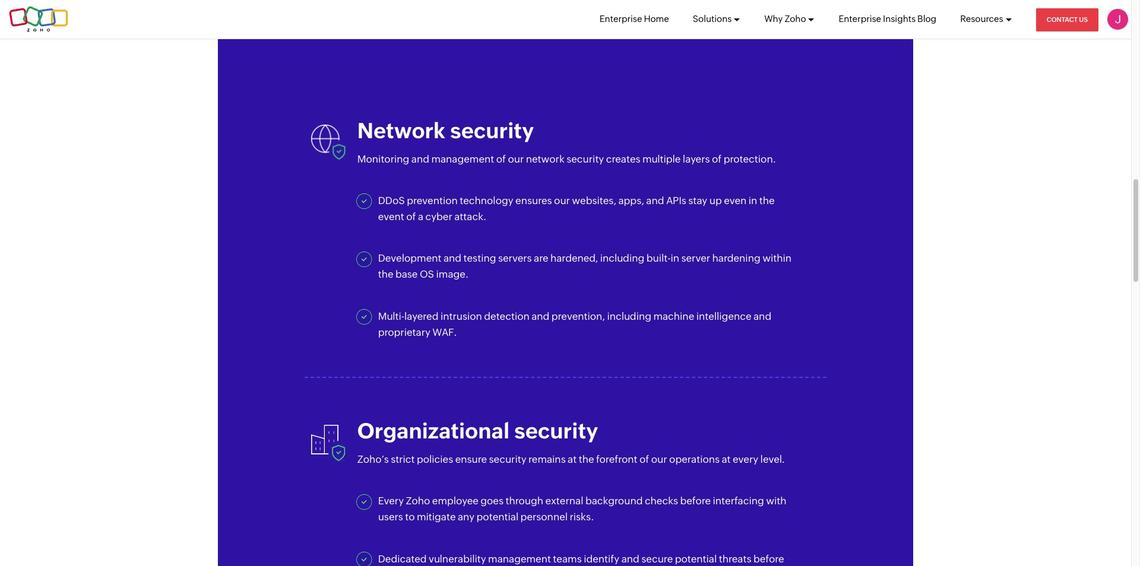 Task type: locate. For each thing, give the bounding box(es) containing it.
0 vertical spatial before
[[681, 496, 711, 508]]

1 vertical spatial including
[[608, 311, 652, 322]]

0 horizontal spatial our
[[508, 153, 524, 165]]

employee
[[432, 496, 479, 508]]

the left forefront
[[579, 454, 595, 466]]

2 enterprise from the left
[[839, 14, 882, 24]]

zoho for why
[[785, 14, 807, 24]]

in right even
[[749, 195, 758, 207]]

0 horizontal spatial in
[[671, 253, 680, 265]]

0 horizontal spatial at
[[568, 454, 577, 466]]

why zoho
[[765, 14, 807, 24]]

1 horizontal spatial in
[[749, 195, 758, 207]]

1 horizontal spatial at
[[722, 454, 731, 466]]

1 horizontal spatial potential
[[675, 554, 717, 565]]

enterprise home
[[600, 14, 670, 24]]

enterprise home link
[[600, 0, 670, 38]]

monitoring
[[358, 153, 410, 165]]

0 horizontal spatial potential
[[477, 512, 519, 524]]

0 vertical spatial in
[[749, 195, 758, 207]]

2 horizontal spatial our
[[652, 454, 668, 466]]

enterprise for enterprise insights blog
[[839, 14, 882, 24]]

before right threats
[[754, 554, 785, 565]]

network
[[358, 119, 446, 143]]

our for of
[[508, 153, 524, 165]]

the
[[760, 195, 775, 207], [378, 269, 394, 281], [579, 454, 595, 466]]

2 vertical spatial our
[[652, 454, 668, 466]]

of up 'technology'
[[497, 153, 506, 165]]

cyber
[[426, 211, 453, 223]]

and inside ddos prevention technology ensures our websites, apps, and apis stay up even in the event of a cyber attack.
[[647, 195, 665, 207]]

0 vertical spatial zoho
[[785, 14, 807, 24]]

zoho up the to at the left bottom
[[406, 496, 430, 508]]

our right 'ensures'
[[554, 195, 570, 207]]

of inside ddos prevention technology ensures our websites, apps, and apis stay up even in the event of a cyber attack.
[[407, 211, 416, 223]]

enterprise left home
[[600, 14, 643, 24]]

of right layers on the top of the page
[[712, 153, 722, 165]]

2 vertical spatial the
[[579, 454, 595, 466]]

management left teams
[[488, 554, 551, 565]]

in left server
[[671, 253, 680, 265]]

before
[[681, 496, 711, 508], [754, 554, 785, 565]]

potential right secure
[[675, 554, 717, 565]]

potential down goes at bottom left
[[477, 512, 519, 524]]

secure
[[642, 554, 673, 565]]

zoho right the why
[[785, 14, 807, 24]]

zoho inside "every zoho employee goes through external background checks before interfacing with users to mitigate any potential personnel risks."
[[406, 496, 430, 508]]

our left operations
[[652, 454, 668, 466]]

checks
[[645, 496, 679, 508]]

1 enterprise from the left
[[600, 14, 643, 24]]

of
[[497, 153, 506, 165], [712, 153, 722, 165], [407, 211, 416, 223], [640, 454, 650, 466]]

enterprise
[[600, 14, 643, 24], [839, 14, 882, 24]]

at
[[568, 454, 577, 466], [722, 454, 731, 466]]

vulnerability
[[429, 554, 486, 565]]

within
[[763, 253, 792, 265]]

1 vertical spatial zoho
[[406, 496, 430, 508]]

and
[[412, 153, 430, 165], [647, 195, 665, 207], [444, 253, 462, 265], [532, 311, 550, 322], [754, 311, 772, 322], [622, 554, 640, 565]]

0 vertical spatial including
[[601, 253, 645, 265]]

security
[[450, 119, 534, 143], [567, 153, 604, 165], [515, 419, 599, 444], [489, 454, 527, 466]]

1 vertical spatial our
[[554, 195, 570, 207]]

our for ensures
[[554, 195, 570, 207]]

any
[[458, 512, 475, 524]]

at left every
[[722, 454, 731, 466]]

0 vertical spatial potential
[[477, 512, 519, 524]]

2 horizontal spatial the
[[760, 195, 775, 207]]

dedicated
[[378, 554, 427, 565]]

of left the a
[[407, 211, 416, 223]]

1 horizontal spatial enterprise
[[839, 14, 882, 24]]

risks.
[[570, 512, 595, 524]]

dedicated vulnerability management teams identify and secure potential threats before
[[378, 554, 785, 567]]

0 horizontal spatial enterprise
[[600, 14, 643, 24]]

hardened,
[[551, 253, 599, 265]]

contact us link
[[1037, 8, 1099, 31]]

attack.
[[455, 211, 487, 223]]

2 at from the left
[[722, 454, 731, 466]]

our inside ddos prevention technology ensures our websites, apps, and apis stay up even in the event of a cyber attack.
[[554, 195, 570, 207]]

including inside development and testing servers are hardened, including built-in server hardening within the base os image.
[[601, 253, 645, 265]]

including inside multi-layered intrusion detection and prevention, including machine intelligence and proprietary waf.
[[608, 311, 652, 322]]

potential inside dedicated vulnerability management teams identify and secure potential threats before
[[675, 554, 717, 565]]

1 horizontal spatial our
[[554, 195, 570, 207]]

network security
[[358, 119, 534, 143]]

apis
[[667, 195, 687, 207]]

management down the network security
[[432, 153, 495, 165]]

every
[[733, 454, 759, 466]]

and up image.
[[444, 253, 462, 265]]

including
[[601, 253, 645, 265], [608, 311, 652, 322]]

protection.
[[724, 153, 777, 165]]

zoho's strict policies ensure security remains at the forefront of our operations at every level.
[[358, 454, 785, 466]]

organizational security image
[[311, 425, 350, 464]]

enterprise left insights
[[839, 14, 882, 24]]

including left built- at the top right of the page
[[601, 253, 645, 265]]

teams
[[553, 554, 582, 565]]

before right checks
[[681, 496, 711, 508]]

including left machine
[[608, 311, 652, 322]]

policies
[[417, 454, 454, 466]]

0 horizontal spatial before
[[681, 496, 711, 508]]

creates
[[607, 153, 641, 165]]

the left base
[[378, 269, 394, 281]]

1 horizontal spatial zoho
[[785, 14, 807, 24]]

the right even
[[760, 195, 775, 207]]

management
[[432, 153, 495, 165], [488, 554, 551, 565]]

enterprise insights blog link
[[839, 0, 937, 38]]

and left secure
[[622, 554, 640, 565]]

why
[[765, 14, 783, 24]]

monitoring and management of our network security creates multiple layers of protection.
[[358, 153, 777, 165]]

organizational
[[358, 419, 510, 444]]

ddos
[[378, 195, 405, 207]]

1 vertical spatial the
[[378, 269, 394, 281]]

management inside dedicated vulnerability management teams identify and secure potential threats before
[[488, 554, 551, 565]]

0 vertical spatial management
[[432, 153, 495, 165]]

enterprise insights blog
[[839, 14, 937, 24]]

management for security
[[432, 153, 495, 165]]

1 vertical spatial potential
[[675, 554, 717, 565]]

and left apis
[[647, 195, 665, 207]]

event
[[378, 211, 405, 223]]

1 vertical spatial management
[[488, 554, 551, 565]]

background
[[586, 496, 643, 508]]

intrusion
[[441, 311, 482, 322]]

0 horizontal spatial zoho
[[406, 496, 430, 508]]

0 vertical spatial the
[[760, 195, 775, 207]]

and right intelligence
[[754, 311, 772, 322]]

1 vertical spatial in
[[671, 253, 680, 265]]

0 horizontal spatial the
[[378, 269, 394, 281]]

of right forefront
[[640, 454, 650, 466]]

1 vertical spatial before
[[754, 554, 785, 565]]

1 horizontal spatial before
[[754, 554, 785, 565]]

at right remains at the left bottom of the page
[[568, 454, 577, 466]]

stay
[[689, 195, 708, 207]]

potential
[[477, 512, 519, 524], [675, 554, 717, 565]]

network security image
[[311, 125, 350, 161]]

in
[[749, 195, 758, 207], [671, 253, 680, 265]]

0 vertical spatial our
[[508, 153, 524, 165]]

1 at from the left
[[568, 454, 577, 466]]

including for machine
[[608, 311, 652, 322]]

even
[[724, 195, 747, 207]]

in inside ddos prevention technology ensures our websites, apps, and apis stay up even in the event of a cyber attack.
[[749, 195, 758, 207]]

home
[[644, 14, 670, 24]]

our
[[508, 153, 524, 165], [554, 195, 570, 207], [652, 454, 668, 466]]

zoho
[[785, 14, 807, 24], [406, 496, 430, 508]]

our left network
[[508, 153, 524, 165]]

os
[[420, 269, 434, 281]]

websites,
[[572, 195, 617, 207]]

zoho enterprise logo image
[[9, 6, 68, 32]]



Task type: vqa. For each thing, say whether or not it's contained in the screenshot.
ZOHO to the right
yes



Task type: describe. For each thing, give the bounding box(es) containing it.
insights
[[884, 14, 916, 24]]

mitigate
[[417, 512, 456, 524]]

contact us
[[1047, 16, 1089, 23]]

proprietary
[[378, 327, 431, 339]]

ensure
[[456, 454, 487, 466]]

development
[[378, 253, 442, 265]]

layered
[[405, 311, 439, 322]]

development and testing servers are hardened, including built-in server hardening within the base os image.
[[378, 253, 792, 281]]

ddos prevention technology ensures our websites, apps, and apis stay up even in the event of a cyber attack.
[[378, 195, 775, 223]]

before inside dedicated vulnerability management teams identify and secure potential threats before
[[754, 554, 785, 565]]

in inside development and testing servers are hardened, including built-in server hardening within the base os image.
[[671, 253, 680, 265]]

technology
[[460, 195, 514, 207]]

and inside development and testing servers are hardened, including built-in server hardening within the base os image.
[[444, 253, 462, 265]]

hardening
[[713, 253, 761, 265]]

resources
[[961, 14, 1004, 24]]

solutions
[[693, 14, 732, 24]]

threats
[[719, 554, 752, 565]]

goes
[[481, 496, 504, 508]]

1 horizontal spatial the
[[579, 454, 595, 466]]

waf.
[[433, 327, 457, 339]]

personnel
[[521, 512, 568, 524]]

detection
[[484, 311, 530, 322]]

network
[[526, 153, 565, 165]]

apps,
[[619, 195, 645, 207]]

multi-
[[378, 311, 405, 322]]

us
[[1080, 16, 1089, 23]]

server
[[682, 253, 711, 265]]

ensures
[[516, 195, 552, 207]]

and right detection
[[532, 311, 550, 322]]

zoho for every
[[406, 496, 430, 508]]

every
[[378, 496, 404, 508]]

multi-layered intrusion detection and prevention, including machine intelligence and proprietary waf.
[[378, 311, 772, 339]]

remains
[[529, 454, 566, 466]]

to
[[405, 512, 415, 524]]

servers
[[498, 253, 532, 265]]

base
[[396, 269, 418, 281]]

built-
[[647, 253, 671, 265]]

external
[[546, 496, 584, 508]]

blog
[[918, 14, 937, 24]]

organizational security
[[358, 419, 599, 444]]

every zoho employee goes through external background checks before interfacing with users to mitigate any potential personnel risks.
[[378, 496, 787, 524]]

before inside "every zoho employee goes through external background checks before interfacing with users to mitigate any potential personnel risks."
[[681, 496, 711, 508]]

enterprise for enterprise home
[[600, 14, 643, 24]]

with
[[767, 496, 787, 508]]

potential inside "every zoho employee goes through external background checks before interfacing with users to mitigate any potential personnel risks."
[[477, 512, 519, 524]]

prevention,
[[552, 311, 606, 322]]

interfacing
[[713, 496, 765, 508]]

users
[[378, 512, 403, 524]]

strict
[[391, 454, 415, 466]]

forefront
[[597, 454, 638, 466]]

a
[[418, 211, 424, 223]]

the inside development and testing servers are hardened, including built-in server hardening within the base os image.
[[378, 269, 394, 281]]

identify
[[584, 554, 620, 565]]

the inside ddos prevention technology ensures our websites, apps, and apis stay up even in the event of a cyber attack.
[[760, 195, 775, 207]]

and down network
[[412, 153, 430, 165]]

management for zoho
[[488, 554, 551, 565]]

including for built-
[[601, 253, 645, 265]]

prevention
[[407, 195, 458, 207]]

multiple
[[643, 153, 681, 165]]

testing
[[464, 253, 496, 265]]

operations
[[670, 454, 720, 466]]

machine
[[654, 311, 695, 322]]

level.
[[761, 454, 785, 466]]

through
[[506, 496, 544, 508]]

layers
[[683, 153, 710, 165]]

and inside dedicated vulnerability management teams identify and secure potential threats before
[[622, 554, 640, 565]]

are
[[534, 253, 549, 265]]

james peterson image
[[1108, 9, 1129, 30]]

up
[[710, 195, 722, 207]]

intelligence
[[697, 311, 752, 322]]

zoho's
[[358, 454, 389, 466]]

image.
[[436, 269, 469, 281]]

contact
[[1047, 16, 1078, 23]]



